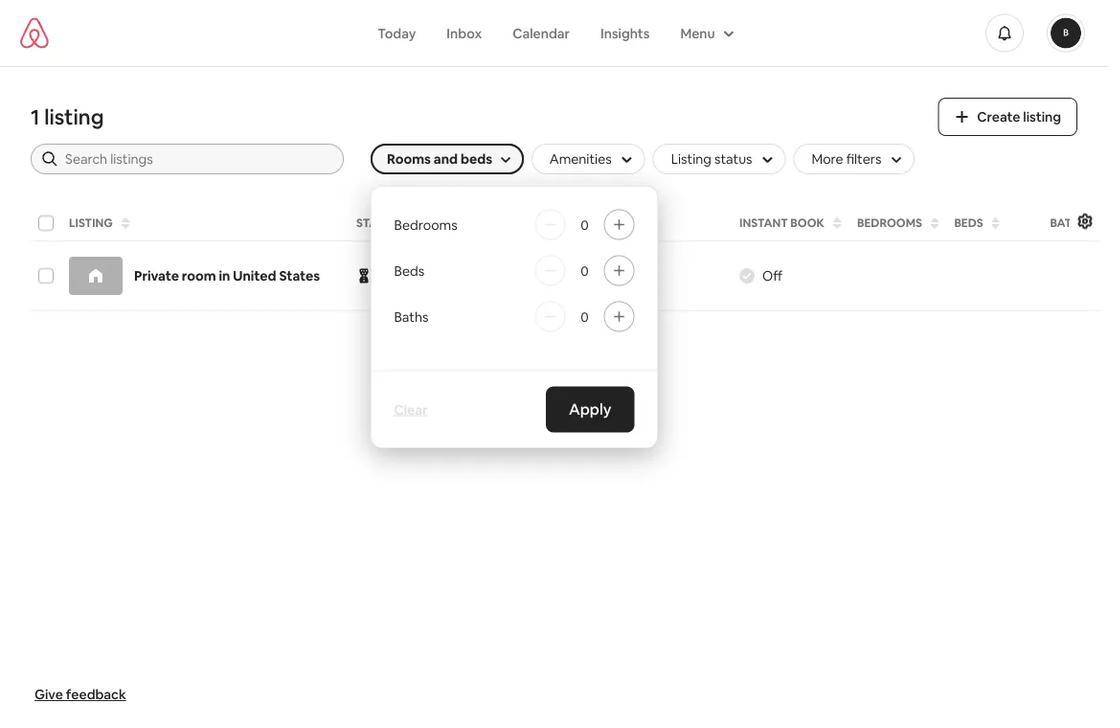 Task type: vqa. For each thing, say whether or not it's contained in the screenshot.
the leftmost bedrooms
yes



Task type: locate. For each thing, give the bounding box(es) containing it.
1 vertical spatial beds
[[394, 262, 425, 279]]

inbox
[[447, 24, 482, 42]]

give feedback button
[[27, 678, 134, 711]]

baths button
[[1045, 210, 1109, 237]]

0
[[581, 216, 589, 233], [581, 262, 589, 279], [581, 308, 589, 325]]

states
[[279, 267, 320, 285]]

1 vertical spatial 0
[[581, 262, 589, 279]]

baths
[[1051, 216, 1088, 230], [394, 308, 429, 325]]

0 horizontal spatial beds
[[394, 262, 425, 279]]

1 horizontal spatial baths
[[1051, 216, 1088, 230]]

rooms
[[387, 150, 431, 168]]

rooms and beds
[[387, 150, 493, 168]]

bedrooms inside button
[[858, 216, 923, 230]]

instant
[[740, 216, 788, 230]]

beds
[[461, 150, 493, 168]]

1
[[31, 103, 40, 131]]

0 vertical spatial beds
[[955, 216, 984, 230]]

2 0 from the top
[[581, 262, 589, 279]]

calendar link
[[498, 15, 586, 51]]

main navigation menu image
[[1051, 18, 1082, 48]]

give
[[34, 686, 63, 703]]

1 horizontal spatial beds
[[955, 216, 984, 230]]

baths right beds button
[[1051, 216, 1088, 230]]

beds
[[955, 216, 984, 230], [394, 262, 425, 279]]

baths down "in progress"
[[394, 308, 429, 325]]

listing right create
[[1024, 108, 1062, 126]]

beds right "in"
[[394, 262, 425, 279]]

united
[[233, 267, 276, 285]]

book
[[791, 216, 825, 230]]

2 bedrooms from the left
[[394, 216, 458, 233]]

1 bedrooms from the left
[[858, 216, 923, 230]]

listing button
[[63, 210, 347, 237]]

0 vertical spatial baths
[[1051, 216, 1088, 230]]

bedrooms
[[858, 216, 923, 230], [394, 216, 458, 233]]

0 horizontal spatial baths
[[394, 308, 429, 325]]

in progress
[[379, 267, 448, 285]]

1 listing
[[31, 103, 104, 131]]

listing
[[69, 216, 113, 230]]

0 for baths
[[581, 308, 589, 325]]

listing
[[44, 103, 104, 131], [1024, 108, 1062, 126]]

0 horizontal spatial listing
[[44, 103, 104, 131]]

1 0 from the top
[[581, 216, 589, 233]]

1 horizontal spatial bedrooms
[[858, 216, 923, 230]]

listing right 1
[[44, 103, 104, 131]]

progress
[[393, 267, 448, 285]]

1 horizontal spatial listing
[[1024, 108, 1062, 126]]

2 vertical spatial 0
[[581, 308, 589, 325]]

listing inside create listing link
[[1024, 108, 1062, 126]]

beds right bedrooms button
[[955, 216, 984, 230]]

0 vertical spatial 0
[[581, 216, 589, 233]]

private room in united states
[[134, 267, 320, 285]]

1 vertical spatial baths
[[394, 308, 429, 325]]

calendar
[[513, 24, 570, 42]]

in
[[379, 267, 390, 285]]

3 0 from the top
[[581, 308, 589, 325]]

baths inside button
[[1051, 216, 1088, 230]]

menu button
[[665, 15, 746, 51]]

0 horizontal spatial bedrooms
[[394, 216, 458, 233]]

bedrooms up progress
[[394, 216, 458, 233]]

finish
[[563, 267, 599, 285]]

bedrooms right book
[[858, 216, 923, 230]]



Task type: describe. For each thing, give the bounding box(es) containing it.
1 listing heading
[[31, 103, 915, 131]]

clear
[[394, 401, 428, 418]]

create listing
[[978, 108, 1062, 126]]

instant book button
[[734, 210, 848, 237]]

room
[[182, 267, 216, 285]]

insights link
[[586, 15, 665, 51]]

bedrooms inside apply dialog
[[394, 216, 458, 233]]

beds inside apply dialog
[[394, 262, 425, 279]]

off
[[763, 267, 783, 285]]

0 for beds
[[581, 262, 589, 279]]

listing for 1 listing
[[44, 103, 104, 131]]

feedback
[[66, 686, 126, 703]]

rooms and beds button
[[371, 144, 524, 174]]

status
[[356, 216, 399, 230]]

apply
[[569, 400, 612, 419]]

instant book off image
[[740, 268, 755, 284]]

finish link
[[548, 260, 615, 292]]

status button
[[351, 210, 539, 237]]

instant book
[[740, 216, 825, 230]]

0 for bedrooms
[[581, 216, 589, 233]]

beds button
[[949, 210, 1041, 237]]

apply dialog
[[371, 186, 658, 448]]

insights
[[601, 24, 650, 42]]

today
[[378, 24, 416, 42]]

Search text field
[[65, 149, 331, 169]]

give feedback
[[34, 686, 126, 703]]

inbox link
[[432, 15, 498, 51]]

today link
[[362, 15, 432, 51]]

create listing link
[[938, 98, 1078, 136]]

and
[[434, 150, 458, 168]]

baths inside apply dialog
[[394, 308, 429, 325]]

apply button
[[546, 387, 635, 433]]

in
[[219, 267, 230, 285]]

create
[[978, 108, 1021, 126]]

clear button
[[387, 393, 435, 426]]

bedrooms button
[[852, 210, 946, 237]]

private
[[134, 267, 179, 285]]

menu
[[681, 24, 716, 42]]

beds inside beds button
[[955, 216, 984, 230]]

listing for create listing
[[1024, 108, 1062, 126]]



